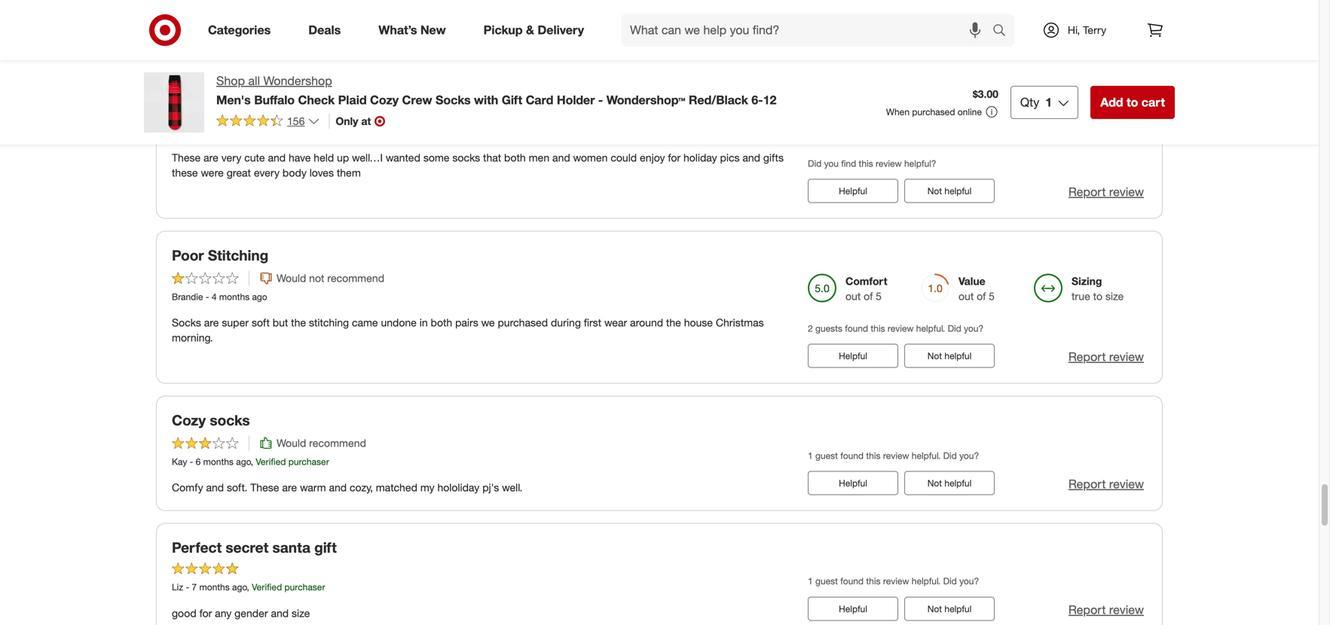 Task type: vqa. For each thing, say whether or not it's contained in the screenshot.
'breads'
no



Task type: describe. For each thing, give the bounding box(es) containing it.
months for 6
[[203, 456, 234, 468]]

2 the from the left
[[666, 316, 681, 330]]

156 link
[[216, 114, 320, 131]]

2 for 2 guests found this review helpful. did you?
[[808, 323, 813, 334]]

helpful button for third not helpful button from the top
[[808, 344, 899, 368]]

perfect
[[172, 539, 222, 557]]

not for 4th not helpful button from the bottom
[[928, 186, 943, 197]]

helpful for helpful button corresponding to third not helpful button from the top
[[839, 351, 868, 362]]

gift
[[502, 93, 523, 107]]

verified for socks
[[256, 456, 286, 468]]

would for cozy socks
[[277, 437, 306, 450]]

when
[[887, 106, 910, 118]]

helpful button for 4th not helpful button from the bottom
[[808, 179, 899, 203]]

these inside these are very cute and have held up well…i wanted some socks that both men and women could enjoy for holiday pics and gifts these were great every body loves them
[[172, 151, 201, 165]]

deals
[[309, 23, 341, 37]]

what's new link
[[366, 14, 465, 47]]

at
[[361, 114, 371, 128]]

women
[[573, 151, 608, 165]]

both inside socks are super soft but the stitching came undone in both pairs we purchased during first wear around the house christmas morning.
[[431, 316, 453, 330]]

helpful for helpful button for 1st not helpful button from the bottom of the page
[[839, 604, 868, 615]]

would not recommend
[[277, 272, 385, 285]]

2 guests found this review helpful. did you?
[[808, 323, 984, 334]]

ago for 4
[[252, 291, 267, 303]]

1 not helpful button from the top
[[905, 14, 995, 38]]

qty 1
[[1021, 95, 1053, 110]]

secret
[[226, 539, 269, 557]]

2 vertical spatial are
[[282, 481, 297, 495]]

loves
[[310, 166, 334, 180]]

helpful. for cozy socks
[[912, 450, 941, 462]]

only at
[[336, 114, 371, 128]]

pairs
[[456, 316, 479, 330]]

2 months ago , verified purchaser
[[213, 126, 346, 138]]

not helpful for 4th not helpful button from the bottom
[[928, 186, 972, 197]]

well…i
[[352, 151, 383, 165]]

poor stitching
[[172, 247, 269, 264]]

holiday
[[172, 82, 223, 99]]

holiday
[[684, 151, 718, 165]]

kay
[[172, 456, 187, 468]]

warm
[[300, 481, 326, 495]]

report review for third not helpful button from the top
[[1069, 350, 1145, 365]]

1 report review from the top
[[1069, 20, 1145, 35]]

report for 2nd not helpful button from the bottom of the page
[[1069, 477, 1106, 492]]

sizing for sizing
[[959, 110, 990, 123]]

4
[[212, 291, 217, 303]]

report for 4th not helpful button from the bottom
[[1069, 185, 1106, 200]]

categories
[[208, 23, 271, 37]]

when purchased online
[[887, 106, 982, 118]]

holiday must have
[[172, 82, 297, 99]]

5 for comfort out of 5
[[876, 290, 882, 303]]

add
[[1101, 95, 1124, 110]]

report review for 1st not helpful button from the bottom of the page
[[1069, 603, 1145, 618]]

pics
[[720, 151, 740, 165]]

true
[[1072, 290, 1091, 303]]

0 vertical spatial 1
[[1046, 95, 1053, 110]]

these
[[172, 166, 198, 180]]

verified for secret
[[252, 582, 282, 594]]

sizing true to size
[[1072, 275, 1124, 303]]

value for value
[[1072, 110, 1099, 123]]

holder
[[557, 93, 595, 107]]

wondershop™
[[607, 93, 686, 107]]

did for helpful button corresponding to third not helpful button from the top
[[948, 323, 962, 334]]

brandie - 4 months ago
[[172, 291, 267, 303]]

for inside these are very cute and have held up well…i wanted some socks that both men and women could enjoy for holiday pics and gifts these were great every body loves them
[[668, 151, 681, 165]]

stitching
[[309, 316, 349, 330]]

you
[[825, 158, 839, 169]]

helpful for 4th not helpful button from the bottom
[[945, 186, 972, 197]]

0 vertical spatial found
[[845, 323, 869, 334]]

not for third not helpful button from the top
[[928, 351, 943, 362]]

socks inside these are very cute and have held up well…i wanted some socks that both men and women could enjoy for holiday pics and gifts these were great every body loves them
[[453, 151, 480, 165]]

buffalo
[[254, 93, 295, 107]]

1 the from the left
[[291, 316, 306, 330]]

months up very
[[220, 126, 250, 138]]

enjoy
[[640, 151, 665, 165]]

house
[[684, 316, 713, 330]]

1 vertical spatial cozy
[[172, 412, 206, 429]]

plaid
[[338, 93, 367, 107]]

in
[[420, 316, 428, 330]]

matched
[[376, 481, 418, 495]]

5 for value out of 5
[[989, 290, 995, 303]]

terry
[[1084, 23, 1107, 37]]

helpful for helpful button related to 4th not helpful button from the bottom
[[839, 186, 868, 197]]

good for any gender and size
[[172, 607, 310, 620]]

and right pics
[[743, 151, 761, 165]]

you? for perfect secret santa gift
[[960, 576, 980, 588]]

0 vertical spatial verified
[[273, 126, 303, 138]]

every
[[254, 166, 280, 180]]

0 vertical spatial helpful.
[[917, 323, 946, 334]]

stitching
[[208, 247, 269, 264]]

value out of 5
[[959, 275, 995, 303]]

7
[[192, 582, 197, 594]]

comfy and soft. these are warm and cozy, matched my hololiday pj's well.
[[172, 481, 523, 495]]

6-
[[752, 93, 764, 107]]

comfort for comfort
[[846, 110, 888, 123]]

12
[[764, 93, 777, 107]]

comfy
[[172, 481, 203, 495]]

crew
[[402, 93, 432, 107]]

2 for 2 months ago , verified purchaser
[[213, 126, 218, 138]]

deals link
[[296, 14, 360, 47]]

1 not from the top
[[928, 21, 943, 32]]

check
[[298, 93, 335, 107]]

ago for 6
[[236, 456, 251, 468]]

recommend for cozy socks
[[309, 437, 366, 450]]

are for poor
[[204, 316, 219, 330]]

santa
[[273, 539, 311, 557]]

ago for 7
[[232, 582, 247, 594]]

- for brandie - 4 months ago
[[206, 291, 209, 303]]

- inside shop all wondershop men's buffalo check plaid cozy crew socks with gift card holder - wondershop™ red/black 6-12
[[599, 93, 603, 107]]

, for secret
[[247, 582, 249, 594]]

came
[[352, 316, 378, 330]]

cozy,
[[350, 481, 373, 495]]

report review button for 1st not helpful button from the bottom of the page
[[1069, 602, 1145, 619]]

first
[[584, 316, 602, 330]]

guests
[[816, 323, 843, 334]]

156
[[287, 114, 305, 128]]

not helpful for 2nd not helpful button from the bottom of the page
[[928, 478, 972, 489]]

pickup & delivery link
[[471, 14, 603, 47]]

helpful for 1st not helpful button from the bottom of the page
[[945, 604, 972, 615]]

purchaser for cozy socks
[[289, 456, 329, 468]]

great
[[227, 166, 251, 180]]

and left cozy, at the left
[[329, 481, 347, 495]]

soft.
[[227, 481, 248, 495]]

1 report review button from the top
[[1069, 19, 1145, 36]]

4 not helpful button from the top
[[905, 472, 995, 496]]

pickup & delivery
[[484, 23, 584, 37]]

report review button for 4th not helpful button from the bottom
[[1069, 184, 1145, 201]]

hi, terry
[[1068, 23, 1107, 37]]

pickup
[[484, 23, 523, 37]]

0 vertical spatial purchased
[[913, 106, 956, 118]]

3 not helpful button from the top
[[905, 344, 995, 368]]

- for liz - 7 months ago , verified purchaser
[[186, 582, 189, 594]]

helpful?
[[905, 158, 937, 169]]

out for comfort out of 5
[[846, 290, 861, 303]]

socks are super soft but the stitching came undone in both pairs we purchased during first wear around the house christmas morning.
[[172, 316, 764, 345]]

very
[[221, 151, 242, 165]]

pj's
[[483, 481, 499, 495]]

new
[[421, 23, 446, 37]]

of for comfort
[[864, 290, 873, 303]]



Task type: locate. For each thing, give the bounding box(es) containing it.
5 not helpful from the top
[[928, 604, 972, 615]]

delivery
[[538, 23, 584, 37]]

the
[[291, 316, 306, 330], [666, 316, 681, 330]]

3 helpful button from the top
[[808, 472, 899, 496]]

1 vertical spatial to
[[1094, 290, 1103, 303]]

gift
[[315, 539, 337, 557]]

helpful.
[[917, 323, 946, 334], [912, 450, 941, 462], [912, 576, 941, 588]]

size inside the sizing true to size
[[1106, 290, 1124, 303]]

months
[[220, 126, 250, 138], [219, 291, 250, 303], [203, 456, 234, 468], [199, 582, 230, 594]]

comfort for comfort out of 5
[[846, 275, 888, 288]]

found for cozy socks
[[841, 450, 864, 462]]

1 guest found this review helpful. did you? for cozy socks
[[808, 450, 980, 462]]

verified up "gender"
[[252, 582, 282, 594]]

0 horizontal spatial to
[[1094, 290, 1103, 303]]

1 vertical spatial helpful.
[[912, 450, 941, 462]]

search
[[986, 24, 1022, 39]]

1 vertical spatial socks
[[210, 412, 250, 429]]

recommend for holiday must have
[[309, 107, 366, 120]]

0 horizontal spatial 2
[[213, 126, 218, 138]]

helpful for helpful button corresponding to 2nd not helpful button from the bottom of the page
[[839, 478, 868, 489]]

socks left that
[[453, 151, 480, 165]]

0 horizontal spatial the
[[291, 316, 306, 330]]

6
[[196, 456, 201, 468]]

would for holiday must have
[[277, 107, 306, 120]]

of inside the comfort out of 5
[[864, 290, 873, 303]]

4 helpful from the top
[[945, 478, 972, 489]]

2 5 from the left
[[989, 290, 995, 303]]

purchased right we
[[498, 316, 548, 330]]

0 horizontal spatial value
[[959, 275, 986, 288]]

What can we help you find? suggestions appear below search field
[[621, 14, 997, 47]]

ago up cute
[[253, 126, 268, 138]]

any
[[215, 607, 232, 620]]

1 horizontal spatial purchased
[[913, 106, 956, 118]]

1 vertical spatial ,
[[251, 456, 253, 468]]

months right 4
[[219, 291, 250, 303]]

these right soft.
[[251, 481, 279, 495]]

, for socks
[[251, 456, 253, 468]]

not for 2nd not helpful button from the bottom of the page
[[928, 478, 943, 489]]

verified right 6 at the left bottom
[[256, 456, 286, 468]]

are up 'were'
[[204, 151, 219, 165]]

and right men
[[553, 151, 571, 165]]

1 would recommend from the top
[[277, 107, 366, 120]]

helpful button for 1st not helpful button from the bottom of the page
[[808, 597, 899, 622]]

helpful
[[945, 21, 972, 32], [945, 186, 972, 197], [945, 351, 972, 362], [945, 478, 972, 489], [945, 604, 972, 615]]

have inside these are very cute and have held up well…i wanted some socks that both men and women could enjoy for holiday pics and gifts these were great every body loves them
[[289, 151, 311, 165]]

1 vertical spatial verified
[[256, 456, 286, 468]]

2 vertical spatial purchaser
[[285, 582, 325, 594]]

3 not from the top
[[928, 351, 943, 362]]

0 vertical spatial ,
[[268, 126, 270, 138]]

1 horizontal spatial cozy
[[370, 93, 399, 107]]

1 horizontal spatial socks
[[436, 93, 471, 107]]

1 vertical spatial 1
[[808, 450, 813, 462]]

sizing inside the sizing true to size
[[1072, 275, 1103, 288]]

you? for cozy socks
[[960, 450, 980, 462]]

gender
[[235, 607, 268, 620]]

would recommend for cozy socks
[[277, 437, 366, 450]]

2 vertical spatial you?
[[960, 576, 980, 588]]

2 not helpful button from the top
[[905, 179, 995, 203]]

2 vertical spatial recommend
[[309, 437, 366, 450]]

1 guest found this review helpful. did you? for perfect secret santa gift
[[808, 576, 980, 588]]

guest
[[816, 450, 838, 462], [816, 576, 838, 588]]

out inside value out of 5
[[959, 290, 974, 303]]

what's new
[[379, 23, 446, 37]]

1 helpful from the top
[[945, 21, 972, 32]]

sizing up true
[[1072, 275, 1103, 288]]

are left warm
[[282, 481, 297, 495]]

1 vertical spatial both
[[431, 316, 453, 330]]

wear
[[605, 316, 627, 330]]

report review button
[[1069, 19, 1145, 36], [1069, 184, 1145, 201], [1069, 349, 1145, 366], [1069, 476, 1145, 493], [1069, 602, 1145, 619]]

review
[[1110, 20, 1145, 35], [876, 158, 902, 169], [1110, 185, 1145, 200], [888, 323, 914, 334], [1110, 350, 1145, 365], [884, 450, 910, 462], [1110, 477, 1145, 492], [884, 576, 910, 588], [1110, 603, 1145, 618]]

4 report review button from the top
[[1069, 476, 1145, 493]]

1 vertical spatial comfort
[[846, 275, 888, 288]]

men's
[[216, 93, 251, 107]]

0 horizontal spatial ,
[[247, 582, 249, 594]]

1 vertical spatial found
[[841, 450, 864, 462]]

4 helpful button from the top
[[808, 597, 899, 622]]

did for helpful button corresponding to 2nd not helpful button from the bottom of the page
[[944, 450, 957, 462]]

would left not
[[277, 272, 306, 285]]

0 horizontal spatial these
[[172, 151, 201, 165]]

these up these
[[172, 151, 201, 165]]

1 of from the left
[[864, 290, 873, 303]]

0 vertical spatial socks
[[453, 151, 480, 165]]

gifts
[[764, 151, 784, 165]]

not helpful for third not helpful button from the top
[[928, 351, 972, 362]]

not helpful
[[928, 21, 972, 32], [928, 186, 972, 197], [928, 351, 972, 362], [928, 478, 972, 489], [928, 604, 972, 615]]

, up "gender"
[[247, 582, 249, 594]]

helpful for third not helpful button from the top
[[945, 351, 972, 362]]

1 vertical spatial would
[[277, 272, 306, 285]]

helpful button for 2nd not helpful button from the bottom of the page
[[808, 472, 899, 496]]

2 would recommend from the top
[[277, 437, 366, 450]]

1 horizontal spatial out
[[959, 290, 974, 303]]

red/black
[[689, 93, 749, 107]]

to inside button
[[1127, 95, 1139, 110]]

- left 7
[[186, 582, 189, 594]]

0 horizontal spatial purchased
[[498, 316, 548, 330]]

ago up good for any gender and size
[[232, 582, 247, 594]]

0 vertical spatial both
[[504, 151, 526, 165]]

1 horizontal spatial the
[[666, 316, 681, 330]]

cozy up kay
[[172, 412, 206, 429]]

purchaser
[[305, 126, 346, 138], [289, 456, 329, 468], [285, 582, 325, 594]]

0 vertical spatial cozy
[[370, 93, 399, 107]]

0 vertical spatial you?
[[964, 323, 984, 334]]

1 out from the left
[[846, 290, 861, 303]]

purchaser up held
[[305, 126, 346, 138]]

0 vertical spatial value
[[1072, 110, 1099, 123]]

1 horizontal spatial 5
[[989, 290, 995, 303]]

0 vertical spatial socks
[[436, 93, 471, 107]]

size right "gender"
[[292, 607, 310, 620]]

5 helpful from the top
[[945, 604, 972, 615]]

purchaser up warm
[[289, 456, 329, 468]]

5 report review from the top
[[1069, 603, 1145, 618]]

0 vertical spatial comfort
[[846, 110, 888, 123]]

of inside value out of 5
[[977, 290, 986, 303]]

these are very cute and have held up well…i wanted some socks that both men and women could enjoy for holiday pics and gifts these were great every body loves them
[[172, 151, 784, 180]]

1 horizontal spatial these
[[251, 481, 279, 495]]

2 vertical spatial verified
[[252, 582, 282, 594]]

did for helpful button for 1st not helpful button from the bottom of the page
[[944, 576, 957, 588]]

to
[[1127, 95, 1139, 110], [1094, 290, 1103, 303]]

3 report review button from the top
[[1069, 349, 1145, 366]]

months for 4
[[219, 291, 250, 303]]

to inside the sizing true to size
[[1094, 290, 1103, 303]]

1 vertical spatial size
[[292, 607, 310, 620]]

shop all wondershop men's buffalo check plaid cozy crew socks with gift card holder - wondershop™ red/black 6-12
[[216, 74, 777, 107]]

purchased inside socks are super soft but the stitching came undone in both pairs we purchased during first wear around the house christmas morning.
[[498, 316, 548, 330]]

2 comfort from the top
[[846, 275, 888, 288]]

are
[[204, 151, 219, 165], [204, 316, 219, 330], [282, 481, 297, 495]]

value inside value out of 5
[[959, 275, 986, 288]]

and up "every"
[[268, 151, 286, 165]]

0 vertical spatial purchaser
[[305, 126, 346, 138]]

soft
[[252, 316, 270, 330]]

2 vertical spatial found
[[841, 576, 864, 588]]

- left 6 at the left bottom
[[190, 456, 193, 468]]

we
[[481, 316, 495, 330]]

ago up soft
[[252, 291, 267, 303]]

verified down 'buffalo'
[[273, 126, 303, 138]]

0 vertical spatial are
[[204, 151, 219, 165]]

0 vertical spatial recommend
[[309, 107, 366, 120]]

4 not helpful from the top
[[928, 478, 972, 489]]

for
[[668, 151, 681, 165], [199, 607, 212, 620]]

would recommend for holiday must have
[[277, 107, 366, 120]]

out for value out of 5
[[959, 290, 974, 303]]

4 report review from the top
[[1069, 477, 1145, 492]]

report review button for third not helpful button from the top
[[1069, 349, 1145, 366]]

0 horizontal spatial socks
[[210, 412, 250, 429]]

purchaser for perfect secret santa gift
[[285, 582, 325, 594]]

wanted
[[386, 151, 421, 165]]

are for holiday
[[204, 151, 219, 165]]

undone
[[381, 316, 417, 330]]

1 vertical spatial sizing
[[1072, 275, 1103, 288]]

guest for cozy socks
[[816, 450, 838, 462]]

cute
[[244, 151, 265, 165]]

search button
[[986, 14, 1022, 50]]

1 horizontal spatial value
[[1072, 110, 1099, 123]]

and left soft.
[[206, 481, 224, 495]]

did you find this review helpful?
[[808, 158, 937, 169]]

purchased right when
[[913, 106, 956, 118]]

0 vertical spatial these
[[172, 151, 201, 165]]

&
[[526, 23, 535, 37]]

, left 156
[[268, 126, 270, 138]]

qty
[[1021, 95, 1040, 110]]

0 vertical spatial would recommend
[[277, 107, 366, 120]]

1 vertical spatial purchased
[[498, 316, 548, 330]]

1 1 guest found this review helpful. did you? from the top
[[808, 450, 980, 462]]

2 vertical spatial would
[[277, 437, 306, 450]]

months for 7
[[199, 582, 230, 594]]

3 helpful from the top
[[839, 478, 868, 489]]

0 horizontal spatial socks
[[172, 316, 201, 330]]

did
[[808, 158, 822, 169], [948, 323, 962, 334], [944, 450, 957, 462], [944, 576, 957, 588]]

2 out from the left
[[959, 290, 974, 303]]

are inside socks are super soft but the stitching came undone in both pairs we purchased during first wear around the house christmas morning.
[[204, 316, 219, 330]]

1 horizontal spatial of
[[977, 290, 986, 303]]

value for value out of 5
[[959, 275, 986, 288]]

0 vertical spatial have
[[265, 82, 297, 99]]

helpful for 2nd not helpful button from the bottom of the page
[[945, 478, 972, 489]]

held
[[314, 151, 334, 165]]

super
[[222, 316, 249, 330]]

- for kay - 6 months ago , verified purchaser
[[190, 456, 193, 468]]

1 vertical spatial have
[[289, 151, 311, 165]]

3 helpful from the top
[[945, 351, 972, 362]]

have right all
[[265, 82, 297, 99]]

1 horizontal spatial both
[[504, 151, 526, 165]]

socks
[[453, 151, 480, 165], [210, 412, 250, 429]]

all
[[248, 74, 260, 88]]

cozy up at
[[370, 93, 399, 107]]

sizing for sizing true to size
[[1072, 275, 1103, 288]]

not helpful for 1st not helpful button from the bottom of the page
[[928, 604, 972, 615]]

1
[[1046, 95, 1053, 110], [808, 450, 813, 462], [808, 576, 813, 588]]

0 horizontal spatial out
[[846, 290, 861, 303]]

socks left with
[[436, 93, 471, 107]]

1 vertical spatial are
[[204, 316, 219, 330]]

, right 6 at the left bottom
[[251, 456, 253, 468]]

the left house
[[666, 316, 681, 330]]

3 report review from the top
[[1069, 350, 1145, 365]]

report for third not helpful button from the top
[[1069, 350, 1106, 365]]

would for poor stitching
[[277, 272, 306, 285]]

1 vertical spatial for
[[199, 607, 212, 620]]

5 not helpful button from the top
[[905, 597, 995, 622]]

1 vertical spatial would recommend
[[277, 437, 366, 450]]

with
[[474, 93, 499, 107]]

0 horizontal spatial both
[[431, 316, 453, 330]]

the right but on the left of page
[[291, 316, 306, 330]]

1 vertical spatial 2
[[808, 323, 813, 334]]

2 report review button from the top
[[1069, 184, 1145, 201]]

- right holder
[[599, 93, 603, 107]]

of
[[864, 290, 873, 303], [977, 290, 986, 303]]

1 horizontal spatial 2
[[808, 323, 813, 334]]

both
[[504, 151, 526, 165], [431, 316, 453, 330]]

2 report from the top
[[1069, 185, 1106, 200]]

0 horizontal spatial for
[[199, 607, 212, 620]]

body
[[283, 166, 307, 180]]

2 helpful button from the top
[[808, 344, 899, 368]]

1 horizontal spatial size
[[1106, 290, 1124, 303]]

1 for perfect secret santa gift
[[808, 576, 813, 588]]

0 vertical spatial 1 guest found this review helpful. did you?
[[808, 450, 980, 462]]

comfort
[[846, 110, 888, 123], [846, 275, 888, 288]]

hi,
[[1068, 23, 1081, 37]]

christmas
[[716, 316, 764, 330]]

liz
[[172, 582, 183, 594]]

size right true
[[1106, 290, 1124, 303]]

report review for 2nd not helpful button from the bottom of the page
[[1069, 477, 1145, 492]]

that
[[483, 151, 502, 165]]

to right add
[[1127, 95, 1139, 110]]

0 vertical spatial sizing
[[959, 110, 990, 123]]

report for 1st not helpful button from the bottom of the page
[[1069, 603, 1106, 618]]

1 vertical spatial guest
[[816, 576, 838, 588]]

0 vertical spatial guest
[[816, 450, 838, 462]]

1 guest from the top
[[816, 450, 838, 462]]

5 inside the comfort out of 5
[[876, 290, 882, 303]]

image of men's buffalo check plaid cozy crew socks with gift card holder - wondershop™ red/black 6-12 image
[[144, 72, 204, 133]]

kay - 6 months ago , verified purchaser
[[172, 456, 329, 468]]

guest for perfect secret santa gift
[[816, 576, 838, 588]]

found for perfect secret santa gift
[[841, 576, 864, 588]]

4 report from the top
[[1069, 477, 1106, 492]]

report review for 4th not helpful button from the bottom
[[1069, 185, 1145, 200]]

0 horizontal spatial 5
[[876, 290, 882, 303]]

my
[[421, 481, 435, 495]]

0 vertical spatial for
[[668, 151, 681, 165]]

3 not helpful from the top
[[928, 351, 972, 362]]

1 for cozy socks
[[808, 450, 813, 462]]

2 helpful from the top
[[945, 186, 972, 197]]

for left any
[[199, 607, 212, 620]]

for right enjoy
[[668, 151, 681, 165]]

2 1 guest found this review helpful. did you? from the top
[[808, 576, 980, 588]]

would up 2 months ago , verified purchaser
[[277, 107, 306, 120]]

have up 'body'
[[289, 151, 311, 165]]

4 helpful from the top
[[839, 604, 868, 615]]

would up kay - 6 months ago , verified purchaser
[[277, 437, 306, 450]]

categories link
[[195, 14, 290, 47]]

0 horizontal spatial size
[[292, 607, 310, 620]]

- left 4
[[206, 291, 209, 303]]

1 5 from the left
[[876, 290, 882, 303]]

1 helpful from the top
[[839, 186, 868, 197]]

liz - 7 months ago , verified purchaser
[[172, 582, 325, 594]]

socks inside socks are super soft but the stitching came undone in both pairs we purchased during first wear around the house christmas morning.
[[172, 316, 201, 330]]

comfort up 2 guests found this review helpful. did you?
[[846, 275, 888, 288]]

2 vertical spatial helpful.
[[912, 576, 941, 588]]

1 vertical spatial these
[[251, 481, 279, 495]]

0 vertical spatial size
[[1106, 290, 1124, 303]]

both right that
[[504, 151, 526, 165]]

2 vertical spatial 1
[[808, 576, 813, 588]]

cozy socks
[[172, 412, 250, 429]]

socks up kay - 6 months ago , verified purchaser
[[210, 412, 250, 429]]

well.
[[502, 481, 523, 495]]

report review button for 2nd not helpful button from the bottom of the page
[[1069, 476, 1145, 493]]

socks up the morning.
[[172, 316, 201, 330]]

1 horizontal spatial for
[[668, 151, 681, 165]]

perfect secret santa gift
[[172, 539, 337, 557]]

of for value
[[977, 290, 986, 303]]

1 vertical spatial 1 guest found this review helpful. did you?
[[808, 576, 980, 588]]

must
[[227, 82, 261, 99]]

5 not from the top
[[928, 604, 943, 615]]

0 vertical spatial 2
[[213, 126, 218, 138]]

5 report review button from the top
[[1069, 602, 1145, 619]]

5 inside value out of 5
[[989, 290, 995, 303]]

2 would from the top
[[277, 272, 306, 285]]

2 left guests at right bottom
[[808, 323, 813, 334]]

months right 7
[[199, 582, 230, 594]]

but
[[273, 316, 288, 330]]

2 vertical spatial ,
[[247, 582, 249, 594]]

1 vertical spatial purchaser
[[289, 456, 329, 468]]

1 horizontal spatial to
[[1127, 95, 1139, 110]]

2 report review from the top
[[1069, 185, 1145, 200]]

5 report from the top
[[1069, 603, 1106, 618]]

and right "gender"
[[271, 607, 289, 620]]

socks inside shop all wondershop men's buffalo check plaid cozy crew socks with gift card holder - wondershop™ red/black 6-12
[[436, 93, 471, 107]]

purchased
[[913, 106, 956, 118], [498, 316, 548, 330]]

0 horizontal spatial cozy
[[172, 412, 206, 429]]

1 vertical spatial socks
[[172, 316, 201, 330]]

4 not from the top
[[928, 478, 943, 489]]

helpful. for perfect secret santa gift
[[912, 576, 941, 588]]

1 report from the top
[[1069, 20, 1106, 35]]

1 not helpful from the top
[[928, 21, 972, 32]]

1 vertical spatial you?
[[960, 450, 980, 462]]

purchaser down santa
[[285, 582, 325, 594]]

some
[[424, 151, 450, 165]]

comfort up did you find this review helpful?
[[846, 110, 888, 123]]

are left the super
[[204, 316, 219, 330]]

good
[[172, 607, 197, 620]]

during
[[551, 316, 581, 330]]

out inside the comfort out of 5
[[846, 290, 861, 303]]

2 right amyjoy
[[213, 126, 218, 138]]

2 horizontal spatial ,
[[268, 126, 270, 138]]

2 not helpful from the top
[[928, 186, 972, 197]]

-
[[599, 93, 603, 107], [206, 291, 209, 303], [190, 456, 193, 468], [186, 582, 189, 594]]

1 horizontal spatial ,
[[251, 456, 253, 468]]

found
[[845, 323, 869, 334], [841, 450, 864, 462], [841, 576, 864, 588]]

2 guest from the top
[[816, 576, 838, 588]]

1 horizontal spatial sizing
[[1072, 275, 1103, 288]]

to right true
[[1094, 290, 1103, 303]]

wondershop
[[264, 74, 332, 88]]

1 horizontal spatial socks
[[453, 151, 480, 165]]

both inside these are very cute and have held up well…i wanted some socks that both men and women could enjoy for holiday pics and gifts these were great every body loves them
[[504, 151, 526, 165]]

0 horizontal spatial of
[[864, 290, 873, 303]]

0 vertical spatial to
[[1127, 95, 1139, 110]]

report review
[[1069, 20, 1145, 35], [1069, 185, 1145, 200], [1069, 350, 1145, 365], [1069, 477, 1145, 492], [1069, 603, 1145, 618]]

sizing down $3.00
[[959, 110, 990, 123]]

2 not from the top
[[928, 186, 943, 197]]

0 vertical spatial would
[[277, 107, 306, 120]]

online
[[958, 106, 982, 118]]

2 of from the left
[[977, 290, 986, 303]]

were
[[201, 166, 224, 180]]

0 horizontal spatial sizing
[[959, 110, 990, 123]]

shop
[[216, 74, 245, 88]]

both right in
[[431, 316, 453, 330]]

not for 1st not helpful button from the bottom of the page
[[928, 604, 943, 615]]

months right 6 at the left bottom
[[203, 456, 234, 468]]

1 vertical spatial recommend
[[327, 272, 385, 285]]

add to cart
[[1101, 95, 1166, 110]]

ago up soft.
[[236, 456, 251, 468]]

not
[[309, 272, 325, 285]]

1 would from the top
[[277, 107, 306, 120]]

1 comfort from the top
[[846, 110, 888, 123]]

3 report from the top
[[1069, 350, 1106, 365]]

3 would from the top
[[277, 437, 306, 450]]

find
[[842, 158, 857, 169]]

cozy inside shop all wondershop men's buffalo check plaid cozy crew socks with gift card holder - wondershop™ red/black 6-12
[[370, 93, 399, 107]]

2 helpful from the top
[[839, 351, 868, 362]]

1 vertical spatial value
[[959, 275, 986, 288]]

helpful
[[839, 186, 868, 197], [839, 351, 868, 362], [839, 478, 868, 489], [839, 604, 868, 615]]

1 helpful button from the top
[[808, 179, 899, 203]]

morning.
[[172, 331, 213, 345]]

are inside these are very cute and have held up well…i wanted some socks that both men and women could enjoy for holiday pics and gifts these were great every body loves them
[[204, 151, 219, 165]]



